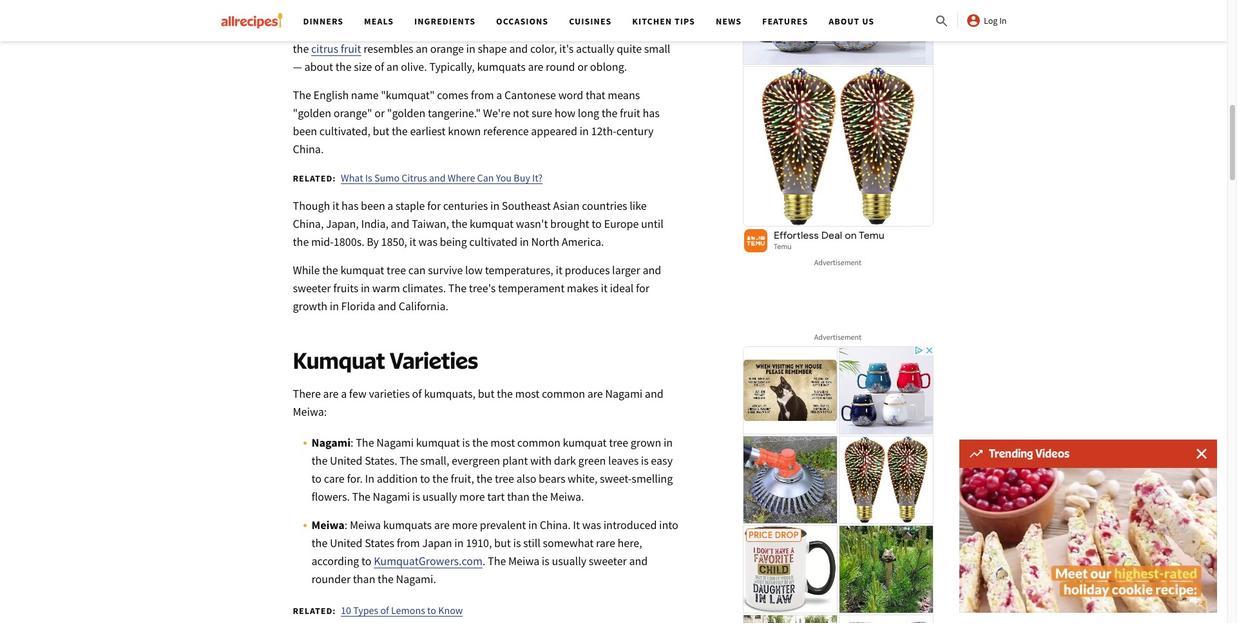 Task type: locate. For each thing, give the bounding box(es) containing it.
tree's
[[469, 281, 496, 296]]

1 horizontal spatial been
[[361, 198, 385, 213]]

but down prevalent
[[494, 536, 511, 551]]

round
[[546, 59, 575, 74]]

nagami up grown
[[605, 386, 643, 401]]

0 horizontal spatial a
[[341, 386, 347, 401]]

the up —
[[293, 41, 309, 56]]

it's
[[559, 41, 574, 56]]

1 vertical spatial that
[[586, 87, 606, 102]]

0 horizontal spatial "golden
[[293, 105, 331, 120]]

0 vertical spatial like
[[445, 23, 462, 38]]

than
[[507, 490, 530, 504], [353, 572, 375, 587]]

meiwa inside : meiwa kumquats are more prevalent in china. it was introduced into the united states from japan in 1910, but is still somewhat rare here, according to
[[350, 518, 381, 533]]

1 vertical spatial from
[[397, 536, 420, 551]]

0 horizontal spatial fruit
[[341, 41, 361, 56]]

united for meiwa
[[330, 536, 363, 551]]

1 horizontal spatial china.
[[540, 518, 571, 533]]

0 vertical spatial advertisement region
[[741, 0, 935, 255]]

in right log
[[1000, 15, 1007, 26]]

common inside : the nagami kumquat is the most common kumquat tree grown in the united states. the small, evergreen plant with dark green leaves is easy to care for. in addition to the fruit, the tree also bears white, sweet-smelling flowers. the nagami is usually more tart than the meiwa.
[[517, 435, 561, 450]]

kumquat up citrus
[[302, 23, 345, 38]]

to down countries
[[592, 216, 602, 231]]

than inside the . the meiwa is usually sweeter and rounder than the nagami.
[[353, 572, 375, 587]]

0 horizontal spatial was
[[419, 234, 438, 249]]

kumquat inside while the kumquat tree can survive low temperatures, it produces larger and sweeter fruits in warm climates. the tree's temperament makes it ideal for growth in florida and california.
[[341, 263, 384, 277]]

0 vertical spatial kumquats
[[477, 59, 526, 74]]

was right it
[[582, 518, 601, 533]]

0 vertical spatial has
[[643, 105, 660, 120]]

are inside resembles an orange in shape and color, it's actually quite small — about the size of an olive. typically, kumquats are round or oblong.
[[528, 59, 544, 74]]

0 horizontal spatial kumquats
[[383, 518, 432, 533]]

0 horizontal spatial :
[[345, 518, 348, 533]]

for.
[[347, 471, 363, 486]]

advertisement region
[[741, 0, 935, 255], [741, 345, 935, 624]]

a up we're on the left top of the page
[[496, 87, 502, 102]]

more up 1910,
[[452, 518, 478, 533]]

like up until at the top
[[630, 198, 647, 213]]

is inside the . the meiwa is usually sweeter and rounder than the nagami.
[[542, 554, 550, 569]]

common inside there are a few varieties of kumquats, but the most common are nagami and meiwa:
[[542, 386, 585, 401]]

0 vertical spatial southeast
[[564, 23, 613, 38]]

in right for.
[[365, 471, 374, 486]]

an down resembles
[[386, 59, 399, 74]]

1 united from the top
[[330, 453, 363, 468]]

most inside there are a few varieties of kumquats, but the most common are nagami and meiwa:
[[515, 386, 540, 401]]

to down small,
[[420, 471, 430, 486]]

the inside the . the meiwa is usually sweeter and rounder than the nagami.
[[488, 554, 506, 569]]

though up china,
[[293, 198, 330, 213]]

usually inside the . the meiwa is usually sweeter and rounder than the nagami.
[[552, 554, 587, 569]]

to left 'care'
[[312, 471, 322, 486]]

the up according
[[312, 536, 328, 551]]

in inside : the nagami kumquat is the most common kumquat tree grown in the united states. the small, evergreen plant with dark green leaves is easy to care for. in addition to the fruit, the tree also bears white, sweet-smelling flowers. the nagami is usually more tart than the meiwa.
[[365, 471, 374, 486]]

than down also
[[507, 490, 530, 504]]

countries
[[582, 198, 627, 213]]

1 vertical spatial kumquats
[[383, 518, 432, 533]]

video player application
[[960, 469, 1217, 614]]

in up still
[[528, 518, 538, 533]]

taiwan,
[[412, 216, 449, 231]]

and right "citrus" on the left of page
[[429, 171, 446, 184]]

kumquats down shape
[[477, 59, 526, 74]]

meiwa up states
[[350, 518, 381, 533]]

2 horizontal spatial meiwa
[[508, 554, 540, 569]]

for right ideal
[[636, 281, 650, 296]]

1 vertical spatial than
[[353, 572, 375, 587]]

0 vertical spatial usually
[[423, 490, 457, 504]]

warm
[[372, 281, 400, 296]]

usually inside : the nagami kumquat is the most common kumquat tree grown in the united states. the small, evergreen plant with dark green leaves is easy to care for. in addition to the fruit, the tree also bears white, sweet-smelling flowers. the nagami is usually more tart than the meiwa.
[[423, 490, 457, 504]]

2 horizontal spatial a
[[496, 87, 502, 102]]

been left cultivated,
[[293, 123, 317, 138]]

0 vertical spatial :
[[351, 435, 354, 450]]

the up 'care'
[[312, 453, 328, 468]]

0 horizontal spatial china.
[[293, 142, 324, 156]]

from up kumquatgrowers.com
[[397, 536, 420, 551]]

sweeter inside the . the meiwa is usually sweeter and rounder than the nagami.
[[589, 554, 627, 569]]

1 horizontal spatial was
[[582, 518, 601, 533]]

though inside though it has been a staple for centuries in southeast asian countries like china, japan, india, and taiwan, the kumquat wasn't brought to europe until the mid-1800s. by 1850, it was being cultivated in north america.
[[293, 198, 330, 213]]

the right kumquats,
[[497, 386, 513, 401]]

it left ideal
[[601, 281, 608, 296]]

1 vertical spatial in
[[365, 471, 374, 486]]

0 horizontal spatial that
[[487, 23, 507, 38]]

fruit,
[[451, 471, 474, 486]]

like up orange on the top left of the page
[[445, 23, 462, 38]]

2 vertical spatial tree
[[495, 471, 514, 486]]

0 horizontal spatial usually
[[423, 490, 457, 504]]

nagami
[[605, 386, 643, 401], [312, 435, 351, 450], [376, 435, 414, 450], [373, 490, 410, 504]]

1 advertisement region from the top
[[741, 0, 935, 255]]

kumquat
[[293, 346, 385, 374]]

0 horizontal spatial from
[[397, 536, 420, 551]]

has inside the english name "kumquat" comes from a cantonese word that means "golden orange" or "golden tangerine." we're not sure how long the fruit has been cultivated, but the earliest known reference appeared in 12th-century china.
[[643, 105, 660, 120]]

there are a few varieties of kumquats, but the most common are nagami and meiwa:
[[293, 386, 664, 419]]

1 horizontal spatial or
[[577, 59, 588, 74]]

0 vertical spatial for
[[427, 198, 441, 213]]

being
[[440, 234, 467, 249]]

—
[[293, 59, 302, 74]]

varieties
[[369, 386, 410, 401]]

nagami inside there are a few varieties of kumquats, but the most common are nagami and meiwa:
[[605, 386, 643, 401]]

in inside : the nagami kumquat is the most common kumquat tree grown in the united states. the small, evergreen plant with dark green leaves is easy to care for. in addition to the fruit, the tree also bears white, sweet-smelling flowers. the nagami is usually more tart than the meiwa.
[[664, 435, 673, 450]]

an left edible,
[[358, 23, 370, 38]]

0 horizontal spatial in
[[365, 471, 374, 486]]

mid-
[[311, 234, 334, 249]]

: inside : the nagami kumquat is the most common kumquat tree grown in the united states. the small, evergreen plant with dark green leaves is easy to care for. in addition to the fruit, the tree also bears white, sweet-smelling flowers. the nagami is usually more tart than the meiwa.
[[351, 435, 354, 450]]

in left shape
[[466, 41, 476, 56]]

1 horizontal spatial :
[[351, 435, 354, 450]]

1 vertical spatial but
[[478, 386, 495, 401]]

1 horizontal spatial than
[[507, 490, 530, 504]]

1 vertical spatial united
[[330, 536, 363, 551]]

can
[[477, 171, 494, 184]]

prevalent
[[480, 518, 526, 533]]

the down —
[[293, 87, 311, 102]]

fruits
[[333, 281, 359, 296]]

a left staple
[[388, 198, 393, 213]]

citrus
[[311, 41, 338, 56]]

states.
[[365, 453, 397, 468]]

about us link
[[829, 15, 875, 27]]

kitchen tips link
[[632, 15, 695, 27]]

is inside : meiwa kumquats are more prevalent in china. it was introduced into the united states from japan in 1910, but is still somewhat rare here, according to
[[513, 536, 521, 551]]

nagami up 'care'
[[312, 435, 351, 450]]

to inside : meiwa kumquats are more prevalent in china. it was introduced into the united states from japan in 1910, but is still somewhat rare here, according to
[[362, 554, 372, 569]]

india,
[[361, 216, 389, 231]]

is up evergreen at bottom left
[[462, 435, 470, 450]]

an
[[358, 23, 370, 38], [416, 41, 428, 56], [386, 59, 399, 74]]

bears
[[539, 471, 565, 486]]

addition
[[377, 471, 418, 486]]

: down 'flowers.'
[[345, 518, 348, 533]]

2 united from the top
[[330, 536, 363, 551]]

appeared
[[531, 123, 577, 138]]

usually down fruit,
[[423, 490, 457, 504]]

2 advertisement region from the top
[[741, 345, 935, 624]]

typically,
[[429, 59, 475, 74]]

china,
[[293, 216, 324, 231]]

nagami.
[[396, 572, 436, 587]]

and down "native"
[[509, 41, 528, 56]]

is down somewhat at the left bottom
[[542, 554, 550, 569]]

the left size
[[336, 59, 352, 74]]

china. inside the english name "kumquat" comes from a cantonese word that means "golden orange" or "golden tangerine." we're not sure how long the fruit has been cultivated, but the earliest known reference appeared in 12th-century china.
[[293, 142, 324, 156]]

for inside though it has been a staple for centuries in southeast asian countries like china, japan, india, and taiwan, the kumquat wasn't brought to europe until the mid-1800s. by 1850, it was being cultivated in north america.
[[427, 198, 441, 213]]

1 horizontal spatial for
[[636, 281, 650, 296]]

has up century
[[643, 105, 660, 120]]

united inside : the nagami kumquat is the most common kumquat tree grown in the united states. the small, evergreen plant with dark green leaves is easy to care for. in addition to the fruit, the tree also bears white, sweet-smelling flowers. the nagami is usually more tart than the meiwa.
[[330, 453, 363, 468]]

0 horizontal spatial southeast
[[502, 198, 551, 213]]

0 horizontal spatial an
[[358, 23, 370, 38]]

in inside 'link'
[[1000, 15, 1007, 26]]

0 vertical spatial china.
[[293, 142, 324, 156]]

1 horizontal spatial tree
[[495, 471, 514, 486]]

orange
[[430, 41, 464, 56]]

are
[[528, 59, 544, 74], [323, 386, 339, 401], [588, 386, 603, 401], [434, 518, 450, 533]]

1 vertical spatial common
[[517, 435, 561, 450]]

1 vertical spatial has
[[342, 198, 359, 213]]

kumquats
[[477, 59, 526, 74], [383, 518, 432, 533]]

to up it's
[[552, 23, 562, 38]]

1 vertical spatial been
[[361, 198, 385, 213]]

1 horizontal spatial from
[[471, 87, 494, 102]]

1 vertical spatial was
[[582, 518, 601, 533]]

sweeter
[[293, 281, 331, 296], [589, 554, 627, 569]]

fruit up century
[[620, 105, 641, 120]]

usually down somewhat at the left bottom
[[552, 554, 587, 569]]

of right varieties
[[412, 386, 422, 401]]

1 horizontal spatial has
[[643, 105, 660, 120]]

0 horizontal spatial though
[[293, 198, 330, 213]]

china. left it
[[540, 518, 571, 533]]

0 vertical spatial than
[[507, 490, 530, 504]]

navigation
[[293, 0, 934, 41]]

what is sumo citrus and where can you buy it?
[[341, 171, 543, 184]]

1 vertical spatial china.
[[540, 518, 571, 533]]

1 vertical spatial most
[[491, 435, 515, 450]]

varieties
[[390, 346, 478, 374]]

english
[[313, 87, 349, 102]]

kumquats up states
[[383, 518, 432, 533]]

but right kumquats,
[[478, 386, 495, 401]]

0 vertical spatial though
[[641, 23, 678, 38]]

a inside though it has been a staple for centuries in southeast asian countries like china, japan, india, and taiwan, the kumquat wasn't brought to europe until the mid-1800s. by 1850, it was being cultivated in north america.
[[388, 198, 393, 213]]

meiwa down 'flowers.'
[[312, 518, 345, 533]]

grown
[[631, 435, 661, 450]]

can
[[408, 263, 426, 277]]

0 vertical spatial or
[[577, 59, 588, 74]]

kitchen
[[632, 15, 672, 27]]

"golden down "kumquat"
[[387, 105, 426, 120]]

1 vertical spatial though
[[293, 198, 330, 213]]

a left few
[[341, 386, 347, 401]]

not
[[513, 105, 529, 120]]

kumquat up cultivated
[[470, 216, 514, 231]]

known
[[448, 123, 481, 138]]

tree left can
[[387, 263, 406, 277]]

occasions
[[496, 15, 549, 27]]

is left still
[[513, 536, 521, 551]]

is
[[365, 171, 372, 184]]

1 vertical spatial for
[[636, 281, 650, 296]]

2 vertical spatial an
[[386, 59, 399, 74]]

the up states.
[[356, 435, 374, 450]]

0 horizontal spatial been
[[293, 123, 317, 138]]

the
[[293, 87, 311, 102], [448, 281, 467, 296], [356, 435, 374, 450], [400, 453, 418, 468], [352, 490, 371, 504], [488, 554, 506, 569]]

2 horizontal spatial fruit
[[620, 105, 641, 120]]

it
[[332, 198, 339, 213], [410, 234, 416, 249], [556, 263, 563, 277], [601, 281, 608, 296]]

the down the "survive"
[[448, 281, 467, 296]]

the
[[293, 41, 309, 56], [336, 59, 352, 74], [602, 105, 618, 120], [392, 123, 408, 138], [452, 216, 468, 231], [293, 234, 309, 249], [322, 263, 338, 277], [497, 386, 513, 401], [472, 435, 488, 450], [312, 453, 328, 468], [432, 471, 448, 486], [477, 471, 493, 486], [532, 490, 548, 504], [312, 536, 328, 551], [378, 572, 394, 587]]

and right larger
[[643, 263, 661, 277]]

1 vertical spatial a
[[388, 198, 393, 213]]

1 horizontal spatial though
[[641, 23, 678, 38]]

0 horizontal spatial than
[[353, 572, 375, 587]]

0 vertical spatial fruit
[[464, 23, 485, 38]]

0 vertical spatial was
[[419, 234, 438, 249]]

you
[[496, 171, 512, 184]]

1 vertical spatial southeast
[[502, 198, 551, 213]]

0 vertical spatial that
[[487, 23, 507, 38]]

of inside there are a few varieties of kumquats, but the most common are nagami and meiwa:
[[412, 386, 422, 401]]

united
[[330, 453, 363, 468], [330, 536, 363, 551]]

in up florida
[[361, 281, 370, 296]]

plant
[[503, 453, 528, 468]]

meiwa.
[[550, 490, 584, 504]]

more
[[460, 490, 485, 504], [452, 518, 478, 533]]

word
[[558, 87, 583, 102]]

and up grown
[[645, 386, 664, 401]]

from up we're on the left top of the page
[[471, 87, 494, 102]]

1 horizontal spatial that
[[586, 87, 606, 102]]

0 horizontal spatial has
[[342, 198, 359, 213]]

and up 1850,
[[391, 216, 410, 231]]

log in link
[[966, 13, 1007, 28]]

0 vertical spatial sweeter
[[293, 281, 331, 296]]

than up types
[[353, 572, 375, 587]]

to inside though it has been a staple for centuries in southeast asian countries like china, japan, india, and taiwan, the kumquat wasn't brought to europe until the mid-1800s. by 1850, it was being cultivated in north america.
[[592, 216, 602, 231]]

2 vertical spatial a
[[341, 386, 347, 401]]

was down taiwan,
[[419, 234, 438, 249]]

meals link
[[364, 15, 394, 27]]

for
[[427, 198, 441, 213], [636, 281, 650, 296]]

southeast up wasn't
[[502, 198, 551, 213]]

0 vertical spatial but
[[373, 123, 389, 138]]

and inside though it has been a staple for centuries in southeast asian countries like china, japan, india, and taiwan, the kumquat wasn't brought to europe until the mid-1800s. by 1850, it was being cultivated in north america.
[[391, 216, 410, 231]]

0 vertical spatial common
[[542, 386, 585, 401]]

home image
[[221, 13, 283, 28]]

leaves
[[608, 453, 639, 468]]

1 horizontal spatial "golden
[[387, 105, 426, 120]]

1 horizontal spatial in
[[1000, 15, 1007, 26]]

that up long
[[586, 87, 606, 102]]

lemons
[[391, 604, 425, 617]]

china. down cultivated,
[[293, 142, 324, 156]]

2 vertical spatial fruit
[[620, 105, 641, 120]]

a inside there are a few varieties of kumquats, but the most common are nagami and meiwa:
[[341, 386, 347, 401]]

1 vertical spatial more
[[452, 518, 478, 533]]

0 horizontal spatial tree
[[387, 263, 406, 277]]

0 horizontal spatial sweeter
[[293, 281, 331, 296]]

: inside : meiwa kumquats are more prevalent in china. it was introduced into the united states from japan in 1910, but is still somewhat rare here, according to
[[345, 518, 348, 533]]

1 vertical spatial :
[[345, 518, 348, 533]]

common
[[542, 386, 585, 401], [517, 435, 561, 450]]

sweeter down rare
[[589, 554, 627, 569]]

0 vertical spatial tree
[[387, 263, 406, 277]]

1 vertical spatial advertisement region
[[741, 345, 935, 624]]

0 horizontal spatial for
[[427, 198, 441, 213]]

united up according
[[330, 536, 363, 551]]

1 "golden from the left
[[293, 105, 331, 120]]

but right cultivated,
[[373, 123, 389, 138]]

tree inside while the kumquat tree can survive low temperatures, it produces larger and sweeter fruits in warm climates. the tree's temperament makes it ideal for growth in florida and california.
[[387, 263, 406, 277]]

and inside the . the meiwa is usually sweeter and rounder than the nagami.
[[629, 554, 648, 569]]

2 "golden from the left
[[387, 105, 426, 120]]

fruit inside the english name "kumquat" comes from a cantonese word that means "golden orange" or "golden tangerine." we're not sure how long the fruit has been cultivated, but the earliest known reference appeared in 12th-century china.
[[620, 105, 641, 120]]

tree
[[387, 263, 406, 277], [609, 435, 628, 450], [495, 471, 514, 486]]

has inside though it has been a staple for centuries in southeast asian countries like china, japan, india, and taiwan, the kumquat wasn't brought to europe until the mid-1800s. by 1850, it was being cultivated in north america.
[[342, 198, 359, 213]]

china.
[[293, 142, 324, 156], [540, 518, 571, 533]]

in
[[466, 41, 476, 56], [580, 123, 589, 138], [490, 198, 500, 213], [520, 234, 529, 249], [361, 281, 370, 296], [330, 299, 339, 314], [664, 435, 673, 450], [528, 518, 538, 533], [455, 536, 464, 551]]

for up taiwan,
[[427, 198, 441, 213]]

an down orange-
[[416, 41, 428, 56]]

0 vertical spatial from
[[471, 87, 494, 102]]

from inside : meiwa kumquats are more prevalent in china. it was introduced into the united states from japan in 1910, but is still somewhat rare here, according to
[[397, 536, 420, 551]]

"golden down english
[[293, 105, 331, 120]]

1 horizontal spatial a
[[388, 198, 393, 213]]

0 horizontal spatial like
[[445, 23, 462, 38]]

the left nagami.
[[378, 572, 394, 587]]

0 vertical spatial an
[[358, 23, 370, 38]]

sweeter up growth
[[293, 281, 331, 296]]

the right while
[[322, 263, 338, 277]]

1 vertical spatial of
[[412, 386, 422, 401]]

sweet-
[[600, 471, 632, 486]]

the inside : meiwa kumquats are more prevalent in china. it was introduced into the united states from japan in 1910, but is still somewhat rare here, according to
[[312, 536, 328, 551]]

where
[[448, 171, 475, 184]]

has up japan,
[[342, 198, 359, 213]]

meals
[[364, 15, 394, 27]]

1 vertical spatial like
[[630, 198, 647, 213]]

nagami up states.
[[376, 435, 414, 450]]

actually
[[576, 41, 614, 56]]

1 horizontal spatial fruit
[[464, 23, 485, 38]]

in right centuries
[[490, 198, 500, 213]]

japan,
[[326, 216, 359, 231]]

0 vertical spatial most
[[515, 386, 540, 401]]

the left earliest
[[392, 123, 408, 138]]

and inside there are a few varieties of kumquats, but the most common are nagami and meiwa:
[[645, 386, 664, 401]]

tree up tart
[[495, 471, 514, 486]]

long
[[578, 105, 599, 120]]

the inside the english name "kumquat" comes from a cantonese word that means "golden orange" or "golden tangerine." we're not sure how long the fruit has been cultivated, but the earliest known reference appeared in 12th-century china.
[[293, 87, 311, 102]]

in
[[1000, 15, 1007, 26], [365, 471, 374, 486]]

dinners
[[303, 15, 344, 27]]

0 vertical spatial united
[[330, 453, 363, 468]]

meiwa inside the . the meiwa is usually sweeter and rounder than the nagami.
[[508, 554, 540, 569]]

what is sumo citrus and where can you buy it? link
[[341, 171, 543, 184]]

1 horizontal spatial meiwa
[[350, 518, 381, 533]]

0 horizontal spatial or
[[375, 105, 385, 120]]

1 vertical spatial usually
[[552, 554, 587, 569]]

in down long
[[580, 123, 589, 138]]

united inside : meiwa kumquats are more prevalent in china. it was introduced into the united states from japan in 1910, but is still somewhat rare here, according to
[[330, 536, 363, 551]]

fruit up shape
[[464, 23, 485, 38]]

united up for.
[[330, 453, 363, 468]]

the inside the . the meiwa is usually sweeter and rounder than the nagami.
[[378, 572, 394, 587]]

0 vertical spatial in
[[1000, 15, 1007, 26]]

about
[[304, 59, 333, 74]]

0 vertical spatial more
[[460, 490, 485, 504]]

1 horizontal spatial usually
[[552, 554, 587, 569]]

2 horizontal spatial an
[[416, 41, 428, 56]]

1 horizontal spatial kumquats
[[477, 59, 526, 74]]



Task type: describe. For each thing, give the bounding box(es) containing it.
china. inside : meiwa kumquats are more prevalent in china. it was introduced into the united states from japan in 1910, but is still somewhat rare here, according to
[[540, 518, 571, 533]]

kumquat up small,
[[416, 435, 460, 450]]

brought
[[550, 216, 589, 231]]

close image
[[1197, 449, 1207, 459]]

about
[[829, 15, 860, 27]]

the down china,
[[293, 234, 309, 249]]

: meiwa kumquats are more prevalent in china. it was introduced into the united states from japan in 1910, but is still somewhat rare here, according to
[[312, 518, 678, 569]]

ideal
[[610, 281, 634, 296]]

in down wasn't
[[520, 234, 529, 249]]

by
[[367, 234, 379, 249]]

kumquatgrowers.com link
[[374, 554, 483, 569]]

that inside the english name "kumquat" comes from a cantonese word that means "golden orange" or "golden tangerine." we're not sure how long the fruit has been cultivated, but the earliest known reference appeared in 12th-century china.
[[586, 87, 606, 102]]

asian
[[553, 198, 580, 213]]

wasn't
[[516, 216, 548, 231]]

from inside the english name "kumquat" comes from a cantonese word that means "golden orange" or "golden tangerine." we're not sure how long the fruit has been cultivated, but the earliest known reference appeared in 12th-century china.
[[471, 87, 494, 102]]

and down warm
[[378, 299, 396, 314]]

kumquats inside resembles an orange in shape and color, it's actually quite small — about the size of an olive. typically, kumquats are round or oblong.
[[477, 59, 526, 74]]

asia.
[[615, 23, 638, 38]]

the up evergreen at bottom left
[[472, 435, 488, 450]]

kumquat up green
[[563, 435, 607, 450]]

: for nagami
[[351, 435, 354, 450]]

with
[[530, 453, 552, 468]]

is up citrus fruit link
[[348, 23, 355, 38]]

trending videos
[[989, 447, 1070, 461]]

name
[[351, 87, 379, 102]]

america.
[[562, 234, 604, 249]]

"kumquat"
[[381, 87, 435, 102]]

southeast inside a kumquat is an edible, orange-like fruit that is native to southeast asia. though the
[[564, 23, 613, 38]]

temperament
[[498, 281, 565, 296]]

account image
[[966, 13, 982, 28]]

orange"
[[334, 105, 372, 120]]

most inside : the nagami kumquat is the most common kumquat tree grown in the united states. the small, evergreen plant with dark green leaves is easy to care for. in addition to the fruit, the tree also bears white, sweet-smelling flowers. the nagami is usually more tart than the meiwa.
[[491, 435, 515, 450]]

in down fruits
[[330, 299, 339, 314]]

edible,
[[372, 23, 405, 38]]

in inside resembles an orange in shape and color, it's actually quite small — about the size of an olive. typically, kumquats are round or oblong.
[[466, 41, 476, 56]]

green
[[578, 453, 606, 468]]

sumo
[[374, 171, 400, 184]]

citrus fruit
[[311, 41, 361, 56]]

according
[[312, 554, 359, 569]]

the down small,
[[432, 471, 448, 486]]

until
[[641, 216, 664, 231]]

century
[[617, 123, 654, 138]]

while
[[293, 263, 320, 277]]

more inside : meiwa kumquats are more prevalent in china. it was introduced into the united states from japan in 1910, but is still somewhat rare here, according to
[[452, 518, 478, 533]]

oblong.
[[590, 59, 627, 74]]

sweeter inside while the kumquat tree can survive low temperatures, it produces larger and sweeter fruits in warm climates. the tree's temperament makes it ideal for growth in florida and california.
[[293, 281, 331, 296]]

buy
[[514, 171, 530, 184]]

navigation containing dinners
[[293, 0, 934, 41]]

citrus
[[402, 171, 427, 184]]

centuries
[[443, 198, 488, 213]]

tangerine."
[[428, 105, 481, 120]]

native
[[519, 23, 549, 38]]

and inside resembles an orange in shape and color, it's actually quite small — about the size of an olive. typically, kumquats are round or oblong.
[[509, 41, 528, 56]]

but inside there are a few varieties of kumquats, but the most common are nagami and meiwa:
[[478, 386, 495, 401]]

1 vertical spatial fruit
[[341, 41, 361, 56]]

though it has been a staple for centuries in southeast asian countries like china, japan, india, and taiwan, the kumquat wasn't brought to europe until the mid-1800s. by 1850, it was being cultivated in north america.
[[293, 198, 664, 249]]

like inside a kumquat is an edible, orange-like fruit that is native to southeast asia. though the
[[445, 23, 462, 38]]

kumquats inside : meiwa kumquats are more prevalent in china. it was introduced into the united states from japan in 1910, but is still somewhat rare here, according to
[[383, 518, 432, 533]]

1910,
[[466, 536, 492, 551]]

the inside there are a few varieties of kumquats, but the most common are nagami and meiwa:
[[497, 386, 513, 401]]

the inside a kumquat is an edible, orange-like fruit that is native to southeast asia. though the
[[293, 41, 309, 56]]

but inside the english name "kumquat" comes from a cantonese word that means "golden orange" or "golden tangerine." we're not sure how long the fruit has been cultivated, but the earliest known reference appeared in 12th-century china.
[[373, 123, 389, 138]]

cuisines
[[569, 15, 612, 27]]

kumquatgrowers.com
[[374, 554, 483, 569]]

the down bears
[[532, 490, 548, 504]]

ingredients
[[414, 15, 476, 27]]

know
[[438, 604, 463, 617]]

though inside a kumquat is an edible, orange-like fruit that is native to southeast asia. though the
[[641, 23, 678, 38]]

makes
[[567, 281, 599, 296]]

the up addition
[[400, 453, 418, 468]]

smelling
[[632, 471, 673, 486]]

of inside resembles an orange in shape and color, it's actually quite small — about the size of an olive. typically, kumquats are round or oblong.
[[374, 59, 384, 74]]

was inside : meiwa kumquats are more prevalent in china. it was introduced into the united states from japan in 1910, but is still somewhat rare here, according to
[[582, 518, 601, 533]]

in left 1910,
[[455, 536, 464, 551]]

the inside resembles an orange in shape and color, it's actually quite small — about the size of an olive. typically, kumquats are round or oblong.
[[336, 59, 352, 74]]

cultivated
[[469, 234, 518, 249]]

than inside : the nagami kumquat is the most common kumquat tree grown in the united states. the small, evergreen plant with dark green leaves is easy to care for. in addition to the fruit, the tree also bears white, sweet-smelling flowers. the nagami is usually more tart than the meiwa.
[[507, 490, 530, 504]]

was inside though it has been a staple for centuries in southeast asian countries like china, japan, india, and taiwan, the kumquat wasn't brought to europe until the mid-1800s. by 1850, it was being cultivated in north america.
[[419, 234, 438, 249]]

1 vertical spatial an
[[416, 41, 428, 56]]

it left produces
[[556, 263, 563, 277]]

: the nagami kumquat is the most common kumquat tree grown in the united states. the small, evergreen plant with dark green leaves is easy to care for. in addition to the fruit, the tree also bears white, sweet-smelling flowers. the nagami is usually more tart than the meiwa.
[[312, 435, 673, 504]]

olive.
[[401, 59, 427, 74]]

occasions link
[[496, 15, 549, 27]]

states
[[365, 536, 394, 551]]

to inside a kumquat is an edible, orange-like fruit that is native to southeast asia. though the
[[552, 23, 562, 38]]

a
[[293, 23, 299, 38]]

rare
[[596, 536, 615, 551]]

the up the 12th-
[[602, 105, 618, 120]]

there
[[293, 386, 321, 401]]

kumquat inside though it has been a staple for centuries in southeast asian countries like china, japan, india, and taiwan, the kumquat wasn't brought to europe until the mid-1800s. by 1850, it was being cultivated in north america.
[[470, 216, 514, 231]]

shape
[[478, 41, 507, 56]]

that inside a kumquat is an edible, orange-like fruit that is native to southeast asia. though the
[[487, 23, 507, 38]]

temperatures,
[[485, 263, 553, 277]]

1800s.
[[334, 234, 365, 249]]

united for nagami
[[330, 453, 363, 468]]

nagami down addition
[[373, 490, 410, 504]]

a inside the english name "kumquat" comes from a cantonese word that means "golden orange" or "golden tangerine." we're not sure how long the fruit has been cultivated, but the earliest known reference appeared in 12th-century china.
[[496, 87, 502, 102]]

12th-
[[591, 123, 617, 138]]

larger
[[612, 263, 640, 277]]

small
[[644, 41, 670, 56]]

cantonese
[[505, 87, 556, 102]]

or inside resembles an orange in shape and color, it's actually quite small — about the size of an olive. typically, kumquats are round or oblong.
[[577, 59, 588, 74]]

ingredients link
[[414, 15, 476, 27]]

the up the being
[[452, 216, 468, 231]]

1 horizontal spatial an
[[386, 59, 399, 74]]

the inside while the kumquat tree can survive low temperatures, it produces larger and sweeter fruits in warm climates. the tree's temperament makes it ideal for growth in florida and california.
[[448, 281, 467, 296]]

southeast inside though it has been a staple for centuries in southeast asian countries like china, japan, india, and taiwan, the kumquat wasn't brought to europe until the mid-1800s. by 1850, it was being cultivated in north america.
[[502, 198, 551, 213]]

. the meiwa is usually sweeter and rounder than the nagami.
[[312, 554, 648, 587]]

or inside the english name "kumquat" comes from a cantonese word that means "golden orange" or "golden tangerine." we're not sure how long the fruit has been cultivated, but the earliest known reference appeared in 12th-century china.
[[375, 105, 385, 120]]

is down addition
[[412, 490, 420, 504]]

are inside : meiwa kumquats are more prevalent in china. it was introduced into the united states from japan in 1910, but is still somewhat rare here, according to
[[434, 518, 450, 533]]

in inside the english name "kumquat" comes from a cantonese word that means "golden orange" or "golden tangerine." we're not sure how long the fruit has been cultivated, but the earliest known reference appeared in 12th-century china.
[[580, 123, 589, 138]]

features
[[762, 15, 808, 27]]

features link
[[762, 15, 808, 27]]

us
[[862, 15, 875, 27]]

search image
[[934, 13, 950, 29]]

japan
[[422, 536, 452, 551]]

dark
[[554, 453, 576, 468]]

produces
[[565, 263, 610, 277]]

the inside while the kumquat tree can survive low temperatures, it produces larger and sweeter fruits in warm climates. the tree's temperament makes it ideal for growth in florida and california.
[[322, 263, 338, 277]]

still
[[523, 536, 541, 551]]

the down for.
[[352, 490, 371, 504]]

to left know
[[427, 604, 436, 617]]

but inside : meiwa kumquats are more prevalent in china. it was introduced into the united states from japan in 1910, but is still somewhat rare here, according to
[[494, 536, 511, 551]]

it up japan,
[[332, 198, 339, 213]]

north
[[531, 234, 559, 249]]

for inside while the kumquat tree can survive low temperatures, it produces larger and sweeter fruits in warm climates. the tree's temperament makes it ideal for growth in florida and california.
[[636, 281, 650, 296]]

like inside though it has been a staple for centuries in southeast asian countries like china, japan, india, and taiwan, the kumquat wasn't brought to europe until the mid-1800s. by 1850, it was being cultivated in north america.
[[630, 198, 647, 213]]

it right 1850,
[[410, 234, 416, 249]]

10 types of lemons to know link
[[341, 604, 463, 617]]

europe
[[604, 216, 639, 231]]

earliest
[[410, 123, 446, 138]]

trending
[[989, 447, 1033, 461]]

0 horizontal spatial meiwa
[[312, 518, 345, 533]]

the down evergreen at bottom left
[[477, 471, 493, 486]]

is left "native"
[[509, 23, 517, 38]]

few
[[349, 386, 367, 401]]

2 vertical spatial of
[[380, 604, 389, 617]]

low
[[465, 263, 483, 277]]

: for meiwa
[[345, 518, 348, 533]]

more inside : the nagami kumquat is the most common kumquat tree grown in the united states. the small, evergreen plant with dark green leaves is easy to care for. in addition to the fruit, the tree also bears white, sweet-smelling flowers. the nagami is usually more tart than the meiwa.
[[460, 490, 485, 504]]

it?
[[532, 171, 543, 184]]

1850,
[[381, 234, 407, 249]]

how
[[555, 105, 576, 120]]

been inside the english name "kumquat" comes from a cantonese word that means "golden orange" or "golden tangerine." we're not sure how long the fruit has been cultivated, but the earliest known reference appeared in 12th-century china.
[[293, 123, 317, 138]]

about us
[[829, 15, 875, 27]]

an inside a kumquat is an edible, orange-like fruit that is native to southeast asia. though the
[[358, 23, 370, 38]]

been inside though it has been a staple for centuries in southeast asian countries like china, japan, india, and taiwan, the kumquat wasn't brought to europe until the mid-1800s. by 1850, it was being cultivated in north america.
[[361, 198, 385, 213]]

sure
[[532, 105, 552, 120]]

fruit inside a kumquat is an edible, orange-like fruit that is native to southeast asia. though the
[[464, 23, 485, 38]]

trending image
[[970, 450, 983, 458]]

rounder
[[312, 572, 351, 587]]

1 vertical spatial tree
[[609, 435, 628, 450]]

log
[[984, 15, 998, 26]]

news
[[716, 15, 742, 27]]

kumquat inside a kumquat is an edible, orange-like fruit that is native to southeast asia. though the
[[302, 23, 345, 38]]

kumquats,
[[424, 386, 476, 401]]

is left easy
[[641, 453, 649, 468]]



Task type: vqa. For each thing, say whether or not it's contained in the screenshot.
PIE
no



